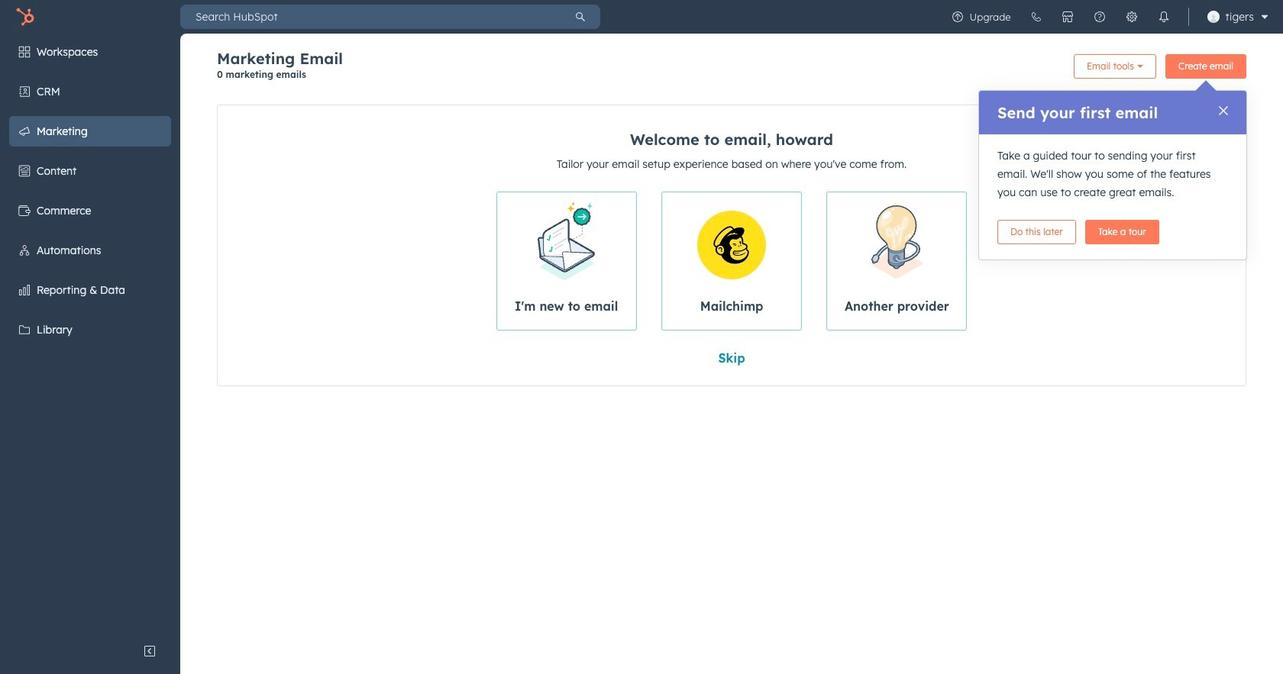 Task type: locate. For each thing, give the bounding box(es) containing it.
banner
[[217, 49, 1247, 89]]

0 horizontal spatial menu
[[0, 34, 180, 637]]

help image
[[1094, 11, 1106, 23]]

Search HubSpot search field
[[180, 5, 561, 29]]

None checkbox
[[496, 192, 637, 331], [827, 192, 968, 331], [496, 192, 637, 331], [827, 192, 968, 331]]

None checkbox
[[662, 192, 803, 331]]

menu
[[942, 0, 1275, 34], [0, 34, 180, 637]]



Task type: describe. For each thing, give the bounding box(es) containing it.
settings image
[[1126, 11, 1138, 23]]

howard n/a image
[[1208, 11, 1220, 23]]

marketplaces image
[[1062, 11, 1074, 23]]

1 horizontal spatial menu
[[942, 0, 1275, 34]]

close image
[[1220, 106, 1229, 115]]

notifications image
[[1158, 11, 1170, 23]]



Task type: vqa. For each thing, say whether or not it's contained in the screenshot.
the bottommost General
no



